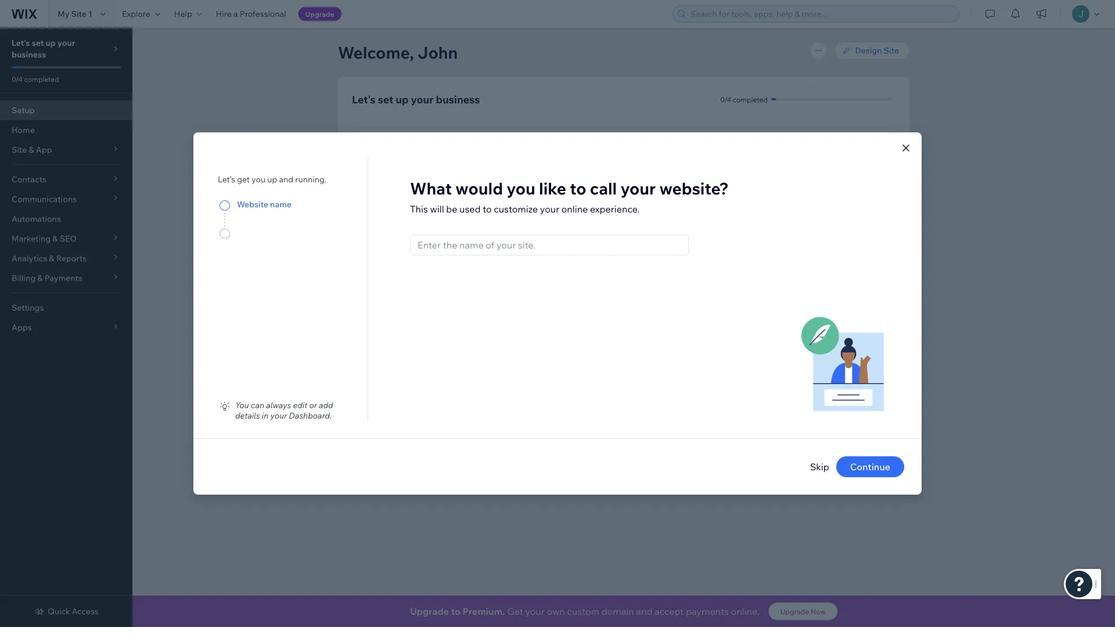 Task type: locate. For each thing, give the bounding box(es) containing it.
0 vertical spatial in
[[522, 195, 529, 205]]

in down can
[[262, 411, 269, 421]]

business up type
[[436, 93, 480, 106]]

set inside let's set up your business
[[32, 38, 44, 48]]

edit
[[293, 400, 307, 410]]

in inside you can always edit or add details in your dashboard.
[[262, 411, 269, 421]]

upgrade for upgrade now
[[781, 607, 809, 616]]

0 horizontal spatial site
[[71, 9, 86, 19]]

e.g., mystunningwebsite.com field
[[389, 216, 565, 232]]

0 vertical spatial and
[[279, 174, 293, 184]]

home link
[[0, 120, 132, 140]]

and left accept
[[636, 606, 653, 618]]

2 horizontal spatial to
[[570, 178, 586, 198]]

continue button
[[836, 457, 905, 478]]

let's
[[12, 38, 30, 48], [352, 93, 376, 106]]

access
[[72, 606, 99, 617]]

0 horizontal spatial set
[[32, 38, 44, 48]]

up
[[46, 38, 56, 48], [396, 93, 409, 106], [267, 174, 277, 184]]

now
[[863, 137, 880, 147], [811, 607, 826, 616]]

to
[[570, 178, 586, 198], [483, 203, 492, 215], [451, 606, 461, 618]]

you
[[252, 174, 266, 184], [507, 178, 535, 198]]

completed
[[24, 75, 59, 83], [733, 95, 768, 104]]

quick access
[[48, 606, 99, 617]]

1 horizontal spatial site
[[884, 45, 899, 55]]

0 horizontal spatial domain
[[441, 195, 470, 205]]

upgrade right the online. on the bottom of page
[[781, 607, 809, 616]]

1 vertical spatial now
[[811, 607, 826, 616]]

let's set up your business down my
[[12, 38, 75, 60]]

update for update now
[[832, 137, 861, 147]]

1 horizontal spatial 0/4
[[720, 95, 731, 104]]

automations
[[12, 214, 61, 224]]

add
[[319, 400, 333, 410]]

now for upgrade now
[[811, 607, 826, 616]]

0 horizontal spatial in
[[262, 411, 269, 421]]

1 vertical spatial up
[[396, 93, 409, 106]]

used
[[460, 203, 481, 215]]

to right used
[[483, 203, 492, 215]]

skip
[[810, 461, 829, 473]]

Enter the name of your site. field
[[414, 235, 685, 255]]

0 horizontal spatial and
[[279, 174, 293, 184]]

0 vertical spatial domain
[[441, 195, 470, 205]]

your down always
[[270, 411, 287, 421]]

your inside let's set up your business
[[58, 38, 75, 48]]

you for like
[[507, 178, 535, 198]]

your up "experience."
[[621, 178, 656, 198]]

perfect
[[412, 195, 440, 205]]

0 horizontal spatial let's
[[12, 38, 30, 48]]

0/4 inside sidebar element
[[12, 75, 23, 83]]

completed inside sidebar element
[[24, 75, 59, 83]]

your inside you can always edit or add details in your dashboard.
[[270, 411, 287, 421]]

1 update from the left
[[375, 137, 403, 147]]

site
[[71, 9, 86, 19], [884, 45, 899, 55]]

update
[[375, 137, 403, 147], [832, 137, 861, 147]]

call
[[590, 178, 617, 198]]

and left running.
[[279, 174, 293, 184]]

a right hire
[[234, 9, 238, 19]]

0/4
[[12, 75, 23, 83], [720, 95, 731, 104]]

1 horizontal spatial a
[[531, 195, 535, 205]]

domain
[[441, 195, 470, 205], [602, 606, 634, 618]]

0 vertical spatial a
[[234, 9, 238, 19]]

get
[[507, 606, 523, 618]]

1 vertical spatial and
[[472, 195, 486, 205]]

your
[[58, 38, 75, 48], [411, 93, 434, 106], [405, 137, 422, 147], [621, 178, 656, 198], [393, 195, 410, 205], [540, 203, 560, 215], [270, 411, 287, 421], [525, 606, 545, 618]]

1 vertical spatial 0/4 completed
[[720, 95, 768, 104]]

0 vertical spatial business
[[12, 49, 46, 60]]

clicks.
[[552, 195, 575, 205]]

quick
[[48, 606, 70, 617]]

2 horizontal spatial and
[[636, 606, 653, 618]]

1 horizontal spatial let's
[[352, 93, 376, 106]]

1 vertical spatial a
[[531, 195, 535, 205]]

upgrade button
[[298, 7, 341, 21]]

and left secure
[[472, 195, 486, 205]]

explore
[[122, 9, 150, 19]]

in
[[522, 195, 529, 205], [262, 411, 269, 421]]

update now button
[[822, 133, 891, 150]]

let's set up your business up update your site type
[[352, 93, 480, 106]]

0 horizontal spatial 0/4
[[12, 75, 23, 83]]

0 horizontal spatial upgrade
[[305, 10, 334, 18]]

1 vertical spatial set
[[378, 93, 393, 106]]

1 horizontal spatial upgrade
[[410, 606, 449, 618]]

payments
[[686, 606, 729, 618]]

welcome,
[[338, 42, 414, 62]]

1 horizontal spatial you
[[507, 178, 535, 198]]

your up update your site type
[[411, 93, 434, 106]]

0 horizontal spatial let's set up your business
[[12, 38, 75, 60]]

setup
[[12, 105, 35, 115]]

0 vertical spatial up
[[46, 38, 56, 48]]

always
[[266, 400, 291, 410]]

site for design
[[884, 45, 899, 55]]

0 horizontal spatial you
[[252, 174, 266, 184]]

0 horizontal spatial up
[[46, 38, 56, 48]]

let's set up your business
[[12, 38, 75, 60], [352, 93, 480, 106]]

you inside what would you like to call your website? this will be used to customize your online experience.
[[507, 178, 535, 198]]

up inside let's set up your business
[[46, 38, 56, 48]]

and for domain
[[472, 195, 486, 205]]

1 vertical spatial domain
[[602, 606, 634, 618]]

find
[[375, 195, 391, 205]]

welcome, john
[[338, 42, 458, 62]]

0 vertical spatial now
[[863, 137, 880, 147]]

upgrade right professional
[[305, 10, 334, 18]]

design site
[[855, 45, 899, 55]]

upgrade left premium.
[[410, 606, 449, 618]]

site left "1"
[[71, 9, 86, 19]]

business
[[12, 49, 46, 60], [436, 93, 480, 106]]

be
[[446, 203, 457, 215]]

0 vertical spatial 0/4 completed
[[12, 75, 59, 83]]

or
[[309, 400, 317, 410]]

details
[[235, 411, 260, 421]]

0 horizontal spatial to
[[451, 606, 461, 618]]

a
[[234, 9, 238, 19], [531, 195, 535, 205]]

0 vertical spatial site
[[71, 9, 86, 19]]

1 horizontal spatial up
[[267, 174, 277, 184]]

home
[[12, 125, 35, 135]]

settings
[[12, 303, 44, 313]]

a left few
[[531, 195, 535, 205]]

now inside button
[[863, 137, 880, 147]]

update now
[[832, 137, 880, 147]]

you right get
[[252, 174, 266, 184]]

secure
[[488, 195, 513, 205]]

few
[[537, 195, 551, 205]]

get
[[237, 174, 250, 184]]

0 horizontal spatial completed
[[24, 75, 59, 83]]

site for my
[[71, 9, 86, 19]]

your right find
[[393, 195, 410, 205]]

you up the customize
[[507, 178, 535, 198]]

upgrade to premium. get your own custom domain and accept payments online.
[[410, 606, 760, 618]]

0 horizontal spatial 0/4 completed
[[12, 75, 59, 83]]

your down my
[[58, 38, 75, 48]]

1 horizontal spatial update
[[832, 137, 861, 147]]

1 vertical spatial 0/4
[[720, 95, 731, 104]]

settings link
[[0, 298, 132, 318]]

0 horizontal spatial now
[[811, 607, 826, 616]]

to up online
[[570, 178, 586, 198]]

what
[[410, 178, 452, 198]]

0 vertical spatial to
[[570, 178, 586, 198]]

help button
[[167, 0, 209, 28]]

site
[[423, 137, 437, 147]]

1 horizontal spatial now
[[863, 137, 880, 147]]

professional
[[240, 9, 286, 19]]

0 horizontal spatial update
[[375, 137, 403, 147]]

to left premium.
[[451, 606, 461, 618]]

0 vertical spatial 0/4
[[12, 75, 23, 83]]

1 vertical spatial business
[[436, 93, 480, 106]]

1 horizontal spatial completed
[[733, 95, 768, 104]]

in right it
[[522, 195, 529, 205]]

1 horizontal spatial and
[[472, 195, 486, 205]]

would
[[456, 178, 503, 198]]

0/4 completed
[[12, 75, 59, 83], [720, 95, 768, 104]]

0 vertical spatial set
[[32, 38, 44, 48]]

1 vertical spatial in
[[262, 411, 269, 421]]

2 horizontal spatial upgrade
[[781, 607, 809, 616]]

1 vertical spatial site
[[884, 45, 899, 55]]

0 vertical spatial let's
[[12, 38, 30, 48]]

website name
[[237, 199, 292, 209]]

2 update from the left
[[832, 137, 861, 147]]

update inside update now button
[[832, 137, 861, 147]]

business up setup
[[12, 49, 46, 60]]

site right "design"
[[884, 45, 899, 55]]

0 vertical spatial completed
[[24, 75, 59, 83]]

1 horizontal spatial let's set up your business
[[352, 93, 480, 106]]

now inside button
[[811, 607, 826, 616]]

0 vertical spatial let's set up your business
[[12, 38, 75, 60]]

upgrade
[[305, 10, 334, 18], [410, 606, 449, 618], [781, 607, 809, 616]]

set
[[32, 38, 44, 48], [378, 93, 393, 106]]

2 vertical spatial and
[[636, 606, 653, 618]]

1 horizontal spatial in
[[522, 195, 529, 205]]

2 vertical spatial to
[[451, 606, 461, 618]]

0 horizontal spatial business
[[12, 49, 46, 60]]

your left site
[[405, 137, 422, 147]]

1 horizontal spatial to
[[483, 203, 492, 215]]

what would you like to call your website? this will be used to customize your online experience.
[[410, 178, 729, 215]]

0 horizontal spatial a
[[234, 9, 238, 19]]

accept
[[655, 606, 684, 618]]

now for update now
[[863, 137, 880, 147]]

1 vertical spatial completed
[[733, 95, 768, 104]]



Task type: vqa. For each thing, say whether or not it's contained in the screenshot.
choose
no



Task type: describe. For each thing, give the bounding box(es) containing it.
it
[[515, 195, 520, 205]]

your right the get
[[525, 606, 545, 618]]

1 horizontal spatial 0/4 completed
[[720, 95, 768, 104]]

online
[[562, 203, 588, 215]]

upgrade now
[[781, 607, 826, 616]]

custom
[[567, 606, 600, 618]]

running.
[[295, 174, 327, 184]]

1 vertical spatial let's set up your business
[[352, 93, 480, 106]]

setup link
[[0, 101, 132, 120]]

in for a
[[522, 195, 529, 205]]

1 vertical spatial to
[[483, 203, 492, 215]]

you can always edit or add details in your dashboard.
[[235, 400, 333, 421]]

skip button
[[810, 460, 829, 474]]

2 horizontal spatial up
[[396, 93, 409, 106]]

dashboard.
[[289, 411, 332, 421]]

1 horizontal spatial domain
[[602, 606, 634, 618]]

hire
[[216, 9, 232, 19]]

update for update your site type
[[375, 137, 403, 147]]

1 horizontal spatial set
[[378, 93, 393, 106]]

customize
[[494, 203, 538, 215]]

continue
[[850, 461, 891, 473]]

let's get you up and running.
[[218, 174, 327, 184]]

upgrade for upgrade to premium. get your own custom domain and accept payments online.
[[410, 606, 449, 618]]

will
[[430, 203, 444, 215]]

let's set up your business inside sidebar element
[[12, 38, 75, 60]]

your down like at the top of the page
[[540, 203, 560, 215]]

quick access button
[[34, 606, 99, 617]]

website?
[[660, 178, 729, 198]]

help
[[174, 9, 192, 19]]

a inside hire a professional link
[[234, 9, 238, 19]]

Search for tools, apps, help & more... field
[[687, 6, 956, 22]]

and for up
[[279, 174, 293, 184]]

business inside let's set up your business
[[12, 49, 46, 60]]

let's inside sidebar element
[[12, 38, 30, 48]]

sidebar element
[[0, 28, 132, 627]]

automations link
[[0, 209, 132, 229]]

1 horizontal spatial business
[[436, 93, 480, 106]]

update your site type
[[375, 137, 456, 147]]

1 vertical spatial let's
[[352, 93, 376, 106]]

let's
[[218, 174, 235, 184]]

find your perfect domain and secure it in a few clicks.
[[375, 195, 575, 205]]

premium.
[[463, 606, 505, 618]]

in for your
[[262, 411, 269, 421]]

name
[[270, 199, 292, 209]]

hire a professional link
[[209, 0, 293, 28]]

can
[[251, 400, 264, 410]]

2 vertical spatial up
[[267, 174, 277, 184]]

my
[[58, 9, 69, 19]]

hire a professional
[[216, 9, 286, 19]]

website
[[237, 199, 268, 209]]

like
[[539, 178, 566, 198]]

online.
[[731, 606, 760, 618]]

0/4 completed inside sidebar element
[[12, 75, 59, 83]]

you for up
[[252, 174, 266, 184]]

upgrade now button
[[769, 603, 838, 620]]

own
[[547, 606, 565, 618]]

design site link
[[835, 42, 910, 59]]

type
[[439, 137, 456, 147]]

design
[[855, 45, 882, 55]]

john
[[418, 42, 458, 62]]

this
[[410, 203, 428, 215]]

you
[[235, 400, 249, 410]]

my site 1
[[58, 9, 92, 19]]

experience.
[[590, 203, 640, 215]]

upgrade for upgrade
[[305, 10, 334, 18]]

1
[[88, 9, 92, 19]]



